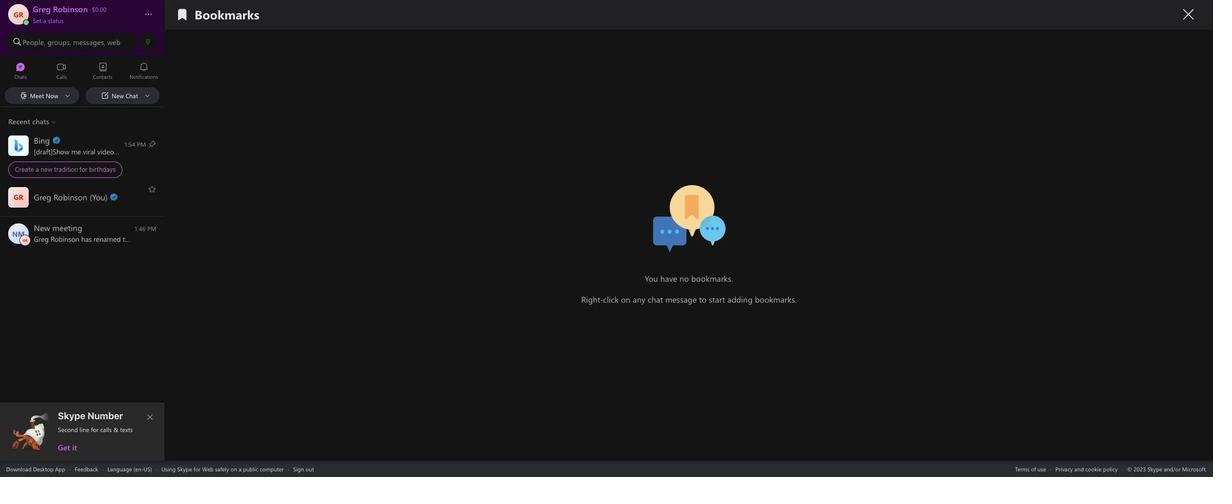 Task type: describe. For each thing, give the bounding box(es) containing it.
groups,
[[47, 37, 71, 47]]

1 horizontal spatial on
[[231, 466, 237, 474]]

people, groups, messages, web
[[23, 37, 120, 47]]

get it
[[58, 443, 77, 453]]

[draft]show me viral videos on tiktok
[[34, 147, 148, 156]]

terms
[[1015, 466, 1030, 474]]

messages,
[[73, 37, 105, 47]]

use
[[1038, 466, 1047, 474]]

for for using
[[194, 466, 201, 474]]

line
[[80, 426, 89, 434]]

feedback
[[75, 466, 98, 474]]

tradition
[[54, 166, 78, 174]]

using
[[162, 466, 176, 474]]

skype number
[[58, 411, 123, 422]]

new
[[41, 166, 52, 174]]

second line for calls & texts
[[58, 426, 133, 434]]

get
[[58, 443, 70, 453]]

policy
[[1104, 466, 1118, 474]]

skype inside 'element'
[[58, 411, 85, 422]]

download desktop app link
[[6, 466, 65, 474]]

download
[[6, 466, 31, 474]]

feedback link
[[75, 466, 98, 474]]

me
[[71, 147, 81, 156]]

sign out link
[[293, 466, 314, 474]]

a for set
[[43, 16, 46, 25]]

public
[[243, 466, 258, 474]]

safely
[[215, 466, 229, 474]]

calls
[[100, 426, 112, 434]]

texts
[[120, 426, 133, 434]]

viral
[[83, 147, 95, 156]]

set
[[33, 16, 41, 25]]

language (en-us) link
[[108, 466, 152, 474]]

create
[[15, 166, 34, 174]]

set a status button
[[33, 14, 134, 25]]

set a status
[[33, 16, 64, 25]]

of
[[1031, 466, 1036, 474]]

cookie
[[1086, 466, 1102, 474]]

birthdays
[[89, 166, 116, 174]]

0 vertical spatial for
[[80, 166, 88, 174]]

app
[[55, 466, 65, 474]]



Task type: vqa. For each thing, say whether or not it's contained in the screenshot.
message
no



Task type: locate. For each thing, give the bounding box(es) containing it.
for left the web
[[194, 466, 201, 474]]

1 vertical spatial a
[[36, 166, 39, 174]]

privacy
[[1056, 466, 1073, 474]]

number
[[88, 411, 123, 422]]

for right tradition
[[80, 166, 88, 174]]

on
[[119, 147, 127, 156], [231, 466, 237, 474]]

for right line
[[91, 426, 99, 434]]

computer
[[260, 466, 284, 474]]

tab list
[[0, 58, 164, 86]]

it
[[72, 443, 77, 453]]

sign
[[293, 466, 304, 474]]

web
[[107, 37, 120, 47]]

skype right using
[[177, 466, 192, 474]]

second
[[58, 426, 78, 434]]

on right safely
[[231, 466, 237, 474]]

0 horizontal spatial a
[[36, 166, 39, 174]]

for for second
[[91, 426, 99, 434]]

out
[[306, 466, 314, 474]]

1 vertical spatial on
[[231, 466, 237, 474]]

1 horizontal spatial skype
[[177, 466, 192, 474]]

us)
[[144, 466, 152, 474]]

language (en-us)
[[108, 466, 152, 474]]

skype
[[58, 411, 85, 422], [177, 466, 192, 474]]

language
[[108, 466, 132, 474]]

1 horizontal spatial for
[[91, 426, 99, 434]]

1 vertical spatial for
[[91, 426, 99, 434]]

0 vertical spatial on
[[119, 147, 127, 156]]

2 horizontal spatial for
[[194, 466, 201, 474]]

videos
[[97, 147, 117, 156]]

[draft]show
[[34, 147, 69, 156]]

privacy and cookie policy link
[[1056, 466, 1118, 474]]

desktop
[[33, 466, 54, 474]]

sign out
[[293, 466, 314, 474]]

skype up second
[[58, 411, 85, 422]]

people,
[[23, 37, 46, 47]]

for
[[80, 166, 88, 174], [91, 426, 99, 434], [194, 466, 201, 474]]

for inside skype number 'element'
[[91, 426, 99, 434]]

2 horizontal spatial a
[[239, 466, 242, 474]]

using skype for web safely on a public computer
[[162, 466, 284, 474]]

a
[[43, 16, 46, 25], [36, 166, 39, 174], [239, 466, 242, 474]]

1 vertical spatial skype
[[177, 466, 192, 474]]

&
[[114, 426, 118, 434]]

0 horizontal spatial on
[[119, 147, 127, 156]]

and
[[1075, 466, 1084, 474]]

web
[[202, 466, 214, 474]]

terms of use
[[1015, 466, 1047, 474]]

skype number element
[[9, 411, 156, 453]]

tiktok
[[129, 147, 148, 156]]

terms of use link
[[1015, 466, 1047, 474]]

0 horizontal spatial skype
[[58, 411, 85, 422]]

1 horizontal spatial a
[[43, 16, 46, 25]]

a left public
[[239, 466, 242, 474]]

0 horizontal spatial for
[[80, 166, 88, 174]]

2 vertical spatial a
[[239, 466, 242, 474]]

a right set
[[43, 16, 46, 25]]

2 vertical spatial for
[[194, 466, 201, 474]]

on left tiktok
[[119, 147, 127, 156]]

create a new tradition for birthdays
[[15, 166, 116, 174]]

a for create
[[36, 166, 39, 174]]

a left new at the left of page
[[36, 166, 39, 174]]

download desktop app
[[6, 466, 65, 474]]

status
[[48, 16, 64, 25]]

(en-
[[134, 466, 144, 474]]

a inside button
[[43, 16, 46, 25]]

using skype for web safely on a public computer link
[[162, 466, 284, 474]]

0 vertical spatial a
[[43, 16, 46, 25]]

privacy and cookie policy
[[1056, 466, 1118, 474]]

people, groups, messages, web button
[[8, 33, 136, 51]]

0 vertical spatial skype
[[58, 411, 85, 422]]



